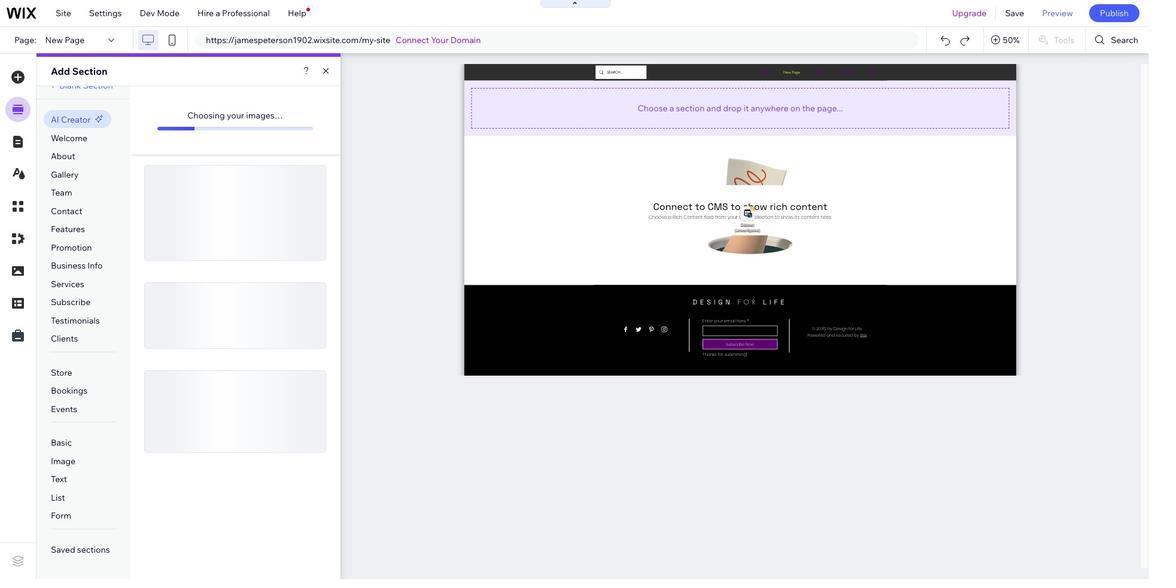Task type: locate. For each thing, give the bounding box(es) containing it.
basic
[[51, 438, 72, 449]]

a left section
[[670, 103, 675, 113]]

professional
[[222, 8, 270, 19]]

tools
[[1055, 35, 1075, 46]]

business info
[[51, 261, 103, 271]]

publish
[[1101, 8, 1130, 19]]

a
[[216, 8, 220, 19], [670, 103, 675, 113]]

site
[[377, 35, 391, 46]]

page...
[[818, 103, 844, 113]]

choose a section and drop it anywhere on the page...
[[638, 103, 844, 113]]

saved sections
[[51, 545, 110, 556]]

section up blank section
[[72, 65, 108, 77]]

0 vertical spatial section
[[72, 65, 108, 77]]

form
[[51, 511, 71, 522]]

domain
[[451, 35, 481, 46]]

mode
[[157, 8, 180, 19]]

1 horizontal spatial a
[[670, 103, 675, 113]]

preview
[[1043, 8, 1074, 19]]

section
[[72, 65, 108, 77], [83, 80, 113, 91]]

a right hire
[[216, 8, 220, 19]]

1 vertical spatial a
[[670, 103, 675, 113]]

events
[[51, 404, 77, 415]]

https://jamespeterson1902.wixsite.com/my-
[[206, 35, 377, 46]]

0 vertical spatial a
[[216, 8, 220, 19]]

contact
[[51, 206, 82, 217]]

saved
[[51, 545, 75, 556]]

text
[[51, 475, 67, 485]]

new page
[[45, 35, 85, 46]]

https://jamespeterson1902.wixsite.com/my-site connect your domain
[[206, 35, 481, 46]]

settings
[[89, 8, 122, 19]]

search
[[1112, 35, 1139, 46]]

hire a professional
[[198, 8, 270, 19]]

add section
[[51, 65, 108, 77]]

anywhere
[[751, 103, 789, 113]]

team
[[51, 187, 72, 198]]

dev
[[140, 8, 155, 19]]

tools button
[[1029, 27, 1086, 53]]

section down add section
[[83, 80, 113, 91]]

new
[[45, 35, 63, 46]]

creator
[[61, 114, 91, 125]]

ai
[[51, 114, 59, 125]]

about
[[51, 151, 75, 162]]

search button
[[1087, 27, 1150, 53]]

your
[[431, 35, 449, 46]]

subscribe
[[51, 297, 91, 308]]

clients
[[51, 334, 78, 344]]

1 vertical spatial section
[[83, 80, 113, 91]]

preview button
[[1034, 0, 1083, 26]]

save button
[[997, 0, 1034, 26]]

0 horizontal spatial a
[[216, 8, 220, 19]]

page
[[65, 35, 85, 46]]

ai creator
[[51, 114, 91, 125]]



Task type: describe. For each thing, give the bounding box(es) containing it.
list
[[51, 493, 65, 504]]

features
[[51, 224, 85, 235]]

section for blank section
[[83, 80, 113, 91]]

services
[[51, 279, 84, 290]]

and
[[707, 103, 722, 113]]

dev mode
[[140, 8, 180, 19]]

a for section
[[670, 103, 675, 113]]

business
[[51, 261, 86, 271]]

your
[[227, 110, 244, 121]]

save
[[1006, 8, 1025, 19]]

publish button
[[1090, 4, 1140, 22]]

sections
[[77, 545, 110, 556]]

images…
[[246, 110, 283, 121]]

a for professional
[[216, 8, 220, 19]]

section
[[676, 103, 705, 113]]

hire
[[198, 8, 214, 19]]

gallery
[[51, 169, 79, 180]]

50% button
[[985, 27, 1029, 53]]

it
[[744, 103, 749, 113]]

help
[[288, 8, 306, 19]]

store
[[51, 368, 72, 378]]

choose
[[638, 103, 668, 113]]

info
[[88, 261, 103, 271]]

upgrade
[[953, 8, 987, 19]]

site
[[56, 8, 71, 19]]

drop
[[724, 103, 742, 113]]

welcome
[[51, 133, 87, 143]]

image
[[51, 456, 76, 467]]

add
[[51, 65, 70, 77]]

section for add section
[[72, 65, 108, 77]]

50%
[[1004, 35, 1020, 46]]

testimonials
[[51, 315, 100, 326]]

on
[[791, 103, 801, 113]]

blank
[[59, 80, 81, 91]]

the
[[803, 103, 816, 113]]

bookings
[[51, 386, 88, 397]]

promotion
[[51, 242, 92, 253]]

connect
[[396, 35, 430, 46]]

choosing your images…
[[188, 110, 283, 121]]

blank section
[[59, 80, 113, 91]]

choosing
[[188, 110, 225, 121]]



Task type: vqa. For each thing, say whether or not it's contained in the screenshot.
Add some details about your site*
no



